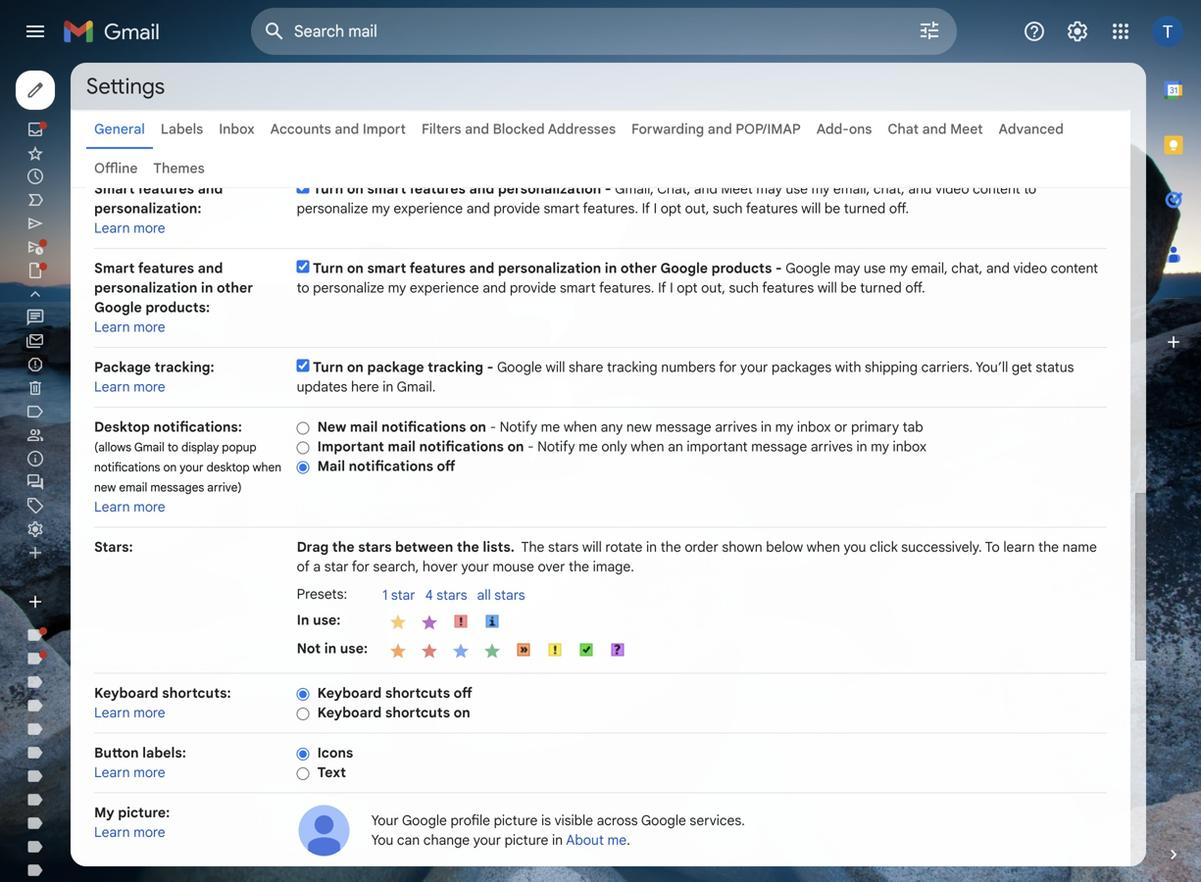Task type: describe. For each thing, give the bounding box(es) containing it.
between
[[395, 539, 453, 556]]

only
[[602, 438, 627, 456]]

turned inside gmail, chat, and meet may use my email, chat, and video content to personalize my experience and provide smart features. if i opt out, such features will be turned off.
[[844, 200, 886, 217]]

change
[[423, 832, 470, 849]]

email, inside google may use my email, chat, and video content to personalize my experience and provide smart features. if i opt out, such features will be turned off.
[[912, 260, 948, 277]]

advanced link
[[999, 121, 1064, 138]]

new inside desktop notifications: (allows gmail to display popup notifications on your desktop when new email messages arrive) learn more
[[94, 481, 116, 495]]

import
[[363, 121, 406, 138]]

about me link
[[566, 832, 627, 849]]

search,
[[373, 559, 419, 576]]

Search mail text field
[[294, 22, 863, 41]]

general
[[94, 121, 145, 138]]

mouse
[[493, 559, 534, 576]]

learn inside package tracking: learn more
[[94, 379, 130, 396]]

learn more link for smart features and personalization in other google products: learn more
[[94, 319, 165, 336]]

keyboard shortcuts off
[[317, 685, 472, 702]]

icons
[[317, 745, 353, 762]]

not in use:
[[297, 640, 368, 658]]

google will share tracking numbers for your packages with shipping carriers. you'll get status updates here in gmail.
[[297, 359, 1074, 396]]

popup
[[222, 440, 257, 455]]

chat,
[[657, 180, 691, 198]]

1
[[383, 587, 388, 604]]

settings image
[[1066, 20, 1090, 43]]

blocked
[[493, 121, 545, 138]]

personalize inside gmail, chat, and meet may use my email, chat, and video content to personalize my experience and provide smart features. if i opt out, such features will be turned off.
[[297, 200, 368, 217]]

the right drag at the bottom of the page
[[332, 539, 355, 556]]

stars right 4
[[437, 587, 467, 604]]

shown
[[722, 539, 763, 556]]

new mail notifications on - notify me when any new message arrives in my inbox or primary tab
[[317, 419, 924, 436]]

keyboard for keyboard shortcuts on
[[317, 705, 382, 722]]

stars up search,
[[358, 539, 392, 556]]

inbox link
[[219, 121, 255, 138]]

and inside smart features and personalization in other google products: learn more
[[198, 260, 223, 277]]

stars inside the stars will rotate in the order shown below when you click successively. to learn the name of a star for search, hover your mouse over the image.
[[548, 539, 579, 556]]

learn more link for my picture: learn more
[[94, 824, 165, 842]]

mail for new
[[350, 419, 378, 436]]

accounts and import
[[270, 121, 406, 138]]

shortcuts:
[[162, 685, 231, 702]]

other inside smart features and personalization in other google products: learn more
[[217, 280, 253, 297]]

use inside gmail, chat, and meet may use my email, chat, and video content to personalize my experience and provide smart features. if i opt out, such features will be turned off.
[[786, 180, 808, 198]]

Text radio
[[297, 767, 310, 782]]

will inside gmail, chat, and meet may use my email, chat, and video content to personalize my experience and provide smart features. if i opt out, such features will be turned off.
[[802, 200, 821, 217]]

important
[[317, 438, 384, 456]]

turn for turn on package tracking -
[[313, 359, 344, 376]]

opt inside google may use my email, chat, and video content to personalize my experience and provide smart features. if i opt out, such features will be turned off.
[[677, 280, 698, 297]]

when left an
[[631, 438, 665, 456]]

Important mail notifications on radio
[[297, 441, 310, 455]]

gmail image
[[63, 12, 170, 51]]

(allows
[[94, 440, 131, 455]]

in inside the stars will rotate in the order shown below when you click successively. to learn the name of a star for search, hover your mouse over the image.
[[646, 539, 657, 556]]

tracking for share
[[607, 359, 658, 376]]

products:
[[145, 299, 210, 316]]

learn inside keyboard shortcuts: learn more
[[94, 705, 130, 722]]

smart inside gmail, chat, and meet may use my email, chat, and video content to personalize my experience and provide smart features. if i opt out, such features will be turned off.
[[544, 200, 580, 217]]

you
[[371, 832, 394, 849]]

0 vertical spatial picture
[[494, 813, 538, 830]]

off for keyboard shortcuts off
[[454, 685, 472, 702]]

learn inside my picture: learn more
[[94, 824, 130, 842]]

advanced search options image
[[910, 11, 949, 50]]

notify for notify me when any new message arrives in my inbox or primary tab
[[500, 419, 538, 436]]

google inside google may use my email, chat, and video content to personalize my experience and provide smart features. if i opt out, such features will be turned off.
[[786, 260, 831, 277]]

your google profile picture is visible across google services. you can change your picture in about me .
[[371, 813, 745, 849]]

lists.
[[483, 539, 515, 556]]

package
[[367, 359, 424, 376]]

features down the filters on the left top of page
[[410, 180, 466, 198]]

out, inside google may use my email, chat, and video content to personalize my experience and provide smart features. if i opt out, such features will be turned off.
[[701, 280, 726, 297]]

learn more link for smart features and personalization: learn more
[[94, 220, 165, 237]]

notifications:
[[153, 419, 242, 436]]

learn inside smart features and personalization in other google products: learn more
[[94, 319, 130, 336]]

packages
[[772, 359, 832, 376]]

i inside gmail, chat, and meet may use my email, chat, and video content to personalize my experience and provide smart features. if i opt out, such features will be turned off.
[[654, 200, 657, 217]]

- for new mail notifications on - notify me when any new message arrives in my inbox or primary tab
[[490, 419, 496, 436]]

the stars will rotate in the order shown below when you click successively. to learn the name of a star for search, hover your mouse over the image.
[[297, 539, 1097, 576]]

text
[[317, 765, 346, 782]]

may inside google may use my email, chat, and video content to personalize my experience and provide smart features. if i opt out, such features will be turned off.
[[834, 260, 860, 277]]

will inside google will share tracking numbers for your packages with shipping carriers. you'll get status updates here in gmail.
[[546, 359, 565, 376]]

features. inside google may use my email, chat, and video content to personalize my experience and provide smart features. if i opt out, such features will be turned off.
[[599, 280, 655, 297]]

button
[[94, 745, 139, 762]]

hover
[[423, 559, 458, 576]]

me for only
[[579, 438, 598, 456]]

turn for turn on smart features and personalization -
[[313, 180, 344, 198]]

learn more link for button labels: learn more
[[94, 765, 165, 782]]

such inside google may use my email, chat, and video content to personalize my experience and provide smart features. if i opt out, such features will be turned off.
[[729, 280, 759, 297]]

presets:
[[297, 586, 347, 603]]

shortcuts for off
[[385, 685, 450, 702]]

image.
[[593, 559, 634, 576]]

filters
[[422, 121, 461, 138]]

Mail notifications off radio
[[297, 460, 310, 475]]

successively.
[[902, 539, 982, 556]]

out, inside gmail, chat, and meet may use my email, chat, and video content to personalize my experience and provide smart features. if i opt out, such features will be turned off.
[[685, 200, 710, 217]]

keyboard shortcuts on
[[317, 705, 471, 722]]

Keyboard shortcuts on radio
[[297, 707, 310, 722]]

drag the stars between the lists.
[[297, 539, 515, 556]]

opt inside gmail, chat, and meet may use my email, chat, and video content to personalize my experience and provide smart features. if i opt out, such features will be turned off.
[[661, 200, 682, 217]]

in use:
[[297, 612, 341, 629]]

be inside google may use my email, chat, and video content to personalize my experience and provide smart features. if i opt out, such features will be turned off.
[[841, 280, 857, 297]]

stars:
[[94, 539, 133, 556]]

numbers
[[661, 359, 716, 376]]

such inside gmail, chat, and meet may use my email, chat, and video content to personalize my experience and provide smart features. if i opt out, such features will be turned off.
[[713, 200, 743, 217]]

pop/imap
[[736, 121, 801, 138]]

will inside the stars will rotate in the order shown below when you click successively. to learn the name of a star for search, hover your mouse over the image.
[[582, 539, 602, 556]]

learn inside smart features and personalization: learn more
[[94, 220, 130, 237]]

4
[[425, 587, 433, 604]]

the left order
[[661, 539, 681, 556]]

when inside the stars will rotate in the order shown below when you click successively. to learn the name of a star for search, hover your mouse over the image.
[[807, 539, 840, 556]]

on inside desktop notifications: (allows gmail to display popup notifications on your desktop when new email messages arrive) learn more
[[163, 460, 177, 475]]

main menu image
[[24, 20, 47, 43]]

desktop
[[207, 460, 250, 475]]

themes
[[153, 160, 205, 177]]

features inside google may use my email, chat, and video content to personalize my experience and provide smart features. if i opt out, such features will be turned off.
[[762, 280, 814, 297]]

smart features and personalization in other google products: learn more
[[94, 260, 253, 336]]

accounts
[[270, 121, 331, 138]]

all
[[477, 587, 491, 604]]

forwarding and pop/imap link
[[632, 121, 801, 138]]

forwarding and pop/imap
[[632, 121, 801, 138]]

offline link
[[94, 160, 138, 177]]

shipping
[[865, 359, 918, 376]]

across
[[597, 813, 638, 830]]

4 stars link
[[425, 587, 477, 606]]

picture:
[[118, 805, 170, 822]]

your
[[371, 813, 399, 830]]

the left lists.
[[457, 539, 479, 556]]

labels
[[161, 121, 203, 138]]

or
[[835, 419, 848, 436]]

turned inside google may use my email, chat, and video content to personalize my experience and provide smart features. if i opt out, such features will be turned off.
[[860, 280, 902, 297]]

will inside google may use my email, chat, and video content to personalize my experience and provide smart features. if i opt out, such features will be turned off.
[[818, 280, 837, 297]]

google up can
[[402, 813, 447, 830]]

support image
[[1023, 20, 1047, 43]]

not
[[297, 640, 321, 658]]

rotate
[[606, 539, 643, 556]]

you
[[844, 539, 866, 556]]

smart features and personalization: learn more
[[94, 180, 223, 237]]

accounts and import link
[[270, 121, 406, 138]]

primary
[[851, 419, 899, 436]]

gmail
[[134, 440, 165, 455]]

experience inside gmail, chat, and meet may use my email, chat, and video content to personalize my experience and provide smart features. if i opt out, such features will be turned off.
[[394, 200, 463, 217]]

more inside package tracking: learn more
[[133, 379, 165, 396]]

you'll
[[976, 359, 1009, 376]]

0 vertical spatial arrives
[[715, 419, 757, 436]]

chat, inside google may use my email, chat, and video content to personalize my experience and provide smart features. if i opt out, such features will be turned off.
[[952, 260, 983, 277]]

personalization for -
[[498, 180, 601, 198]]

important
[[687, 438, 748, 456]]

products
[[712, 260, 772, 277]]

gmail, chat, and meet may use my email, chat, and video content to personalize my experience and provide smart features. if i opt out, such features will be turned off.
[[297, 180, 1037, 217]]

the right "over"
[[569, 559, 589, 576]]

with
[[835, 359, 862, 376]]

smart inside google may use my email, chat, and video content to personalize my experience and provide smart features. if i opt out, such features will be turned off.
[[560, 280, 596, 297]]

turn on smart features and personalization in other google products -
[[313, 260, 786, 277]]

the right learn
[[1039, 539, 1059, 556]]

picture image
[[297, 804, 352, 859]]

chat and meet
[[888, 121, 983, 138]]

1 horizontal spatial arrives
[[811, 438, 853, 456]]

order
[[685, 539, 719, 556]]

i inside google may use my email, chat, and video content to personalize my experience and provide smart features. if i opt out, such features will be turned off.
[[670, 280, 674, 297]]

0 vertical spatial use:
[[313, 612, 341, 629]]

name
[[1063, 539, 1097, 556]]

1 star link
[[383, 587, 425, 606]]

gmail,
[[615, 180, 654, 198]]

here
[[351, 379, 379, 396]]

keyboard for keyboard shortcuts off
[[317, 685, 382, 702]]

turn for turn on smart features and personalization in other google products -
[[313, 260, 344, 277]]

1 horizontal spatial star
[[391, 587, 415, 604]]

can
[[397, 832, 420, 849]]

the
[[521, 539, 545, 556]]

provide inside google may use my email, chat, and video content to personalize my experience and provide smart features. if i opt out, such features will be turned off.
[[510, 280, 557, 297]]



Task type: vqa. For each thing, say whether or not it's contained in the screenshot.
be
yes



Task type: locate. For each thing, give the bounding box(es) containing it.
features.
[[583, 200, 638, 217], [599, 280, 655, 297]]

your down profile at the bottom left
[[473, 832, 501, 849]]

off for mail notifications off
[[437, 458, 456, 475]]

will up image. on the bottom of page
[[582, 539, 602, 556]]

features inside smart features and personalization in other google products: learn more
[[138, 260, 194, 277]]

meet right the chat
[[951, 121, 983, 138]]

turned down ons
[[844, 200, 886, 217]]

be down add-
[[825, 200, 841, 217]]

personalization inside smart features and personalization in other google products: learn more
[[94, 280, 197, 297]]

in down primary
[[857, 438, 868, 456]]

when
[[564, 419, 597, 436], [631, 438, 665, 456], [253, 460, 282, 475], [807, 539, 840, 556]]

carriers.
[[922, 359, 973, 376]]

learn inside the button labels: learn more
[[94, 765, 130, 782]]

0 vertical spatial turn
[[313, 180, 344, 198]]

features down themes
[[138, 180, 194, 198]]

new
[[627, 419, 652, 436], [94, 481, 116, 495]]

1 horizontal spatial mail
[[388, 438, 416, 456]]

1 horizontal spatial may
[[834, 260, 860, 277]]

experience down turn on smart features and personalization - in the top of the page
[[394, 200, 463, 217]]

7 more from the top
[[133, 824, 165, 842]]

in down package
[[383, 379, 394, 396]]

2 turn from the top
[[313, 260, 344, 277]]

1 smart from the top
[[94, 180, 135, 198]]

over
[[538, 559, 565, 576]]

learn down email
[[94, 499, 130, 516]]

1 vertical spatial star
[[391, 587, 415, 604]]

learn down my
[[94, 824, 130, 842]]

learn more link down button
[[94, 765, 165, 782]]

personalization:
[[94, 200, 202, 217]]

more down products:
[[133, 319, 165, 336]]

0 vertical spatial experience
[[394, 200, 463, 217]]

1 learn from the top
[[94, 220, 130, 237]]

learn inside desktop notifications: (allows gmail to display popup notifications on your desktop when new email messages arrive) learn more
[[94, 499, 130, 516]]

email
[[119, 481, 147, 495]]

New mail notifications on radio
[[297, 421, 310, 436]]

0 vertical spatial other
[[621, 260, 657, 277]]

get
[[1012, 359, 1033, 376]]

0 vertical spatial content
[[973, 180, 1021, 198]]

0 horizontal spatial video
[[936, 180, 970, 198]]

add-ons
[[817, 121, 872, 138]]

google left "products"
[[660, 260, 708, 277]]

email,
[[834, 180, 870, 198], [912, 260, 948, 277]]

0 horizontal spatial may
[[757, 180, 782, 198]]

- for turn on package tracking -
[[487, 359, 494, 376]]

1 vertical spatial new
[[94, 481, 116, 495]]

addresses
[[548, 121, 616, 138]]

6 learn more link from the top
[[94, 765, 165, 782]]

desktop notifications: (allows gmail to display popup notifications on your desktop when new email messages arrive) learn more
[[94, 419, 282, 516]]

off up keyboard shortcuts on
[[454, 685, 472, 702]]

4 more from the top
[[133, 499, 165, 516]]

shortcuts down keyboard shortcuts off
[[385, 705, 450, 722]]

i up numbers
[[670, 280, 674, 297]]

1 shortcuts from the top
[[385, 685, 450, 702]]

provide down turn on smart features and personalization in other google products -
[[510, 280, 557, 297]]

1 horizontal spatial inbox
[[893, 438, 927, 456]]

smart
[[367, 180, 406, 198], [544, 200, 580, 217], [367, 260, 406, 277], [560, 280, 596, 297]]

1 horizontal spatial use
[[864, 260, 886, 277]]

learn down button
[[94, 765, 130, 782]]

star inside the stars will rotate in the order shown below when you click successively. to learn the name of a star for search, hover your mouse over the image.
[[324, 559, 349, 576]]

tracking for package
[[428, 359, 484, 376]]

0 vertical spatial star
[[324, 559, 349, 576]]

google left products:
[[94, 299, 142, 316]]

6 learn from the top
[[94, 765, 130, 782]]

me down across
[[608, 832, 627, 849]]

your inside google will share tracking numbers for your packages with shipping carriers. you'll get status updates here in gmail.
[[741, 359, 768, 376]]

in down gmail,
[[605, 260, 617, 277]]

3 more from the top
[[133, 379, 165, 396]]

features. inside gmail, chat, and meet may use my email, chat, and video content to personalize my experience and provide smart features. if i opt out, such features will be turned off.
[[583, 200, 638, 217]]

None checkbox
[[297, 181, 310, 194], [297, 260, 310, 273], [297, 359, 310, 372], [297, 181, 310, 194], [297, 260, 310, 273], [297, 359, 310, 372]]

google
[[660, 260, 708, 277], [786, 260, 831, 277], [94, 299, 142, 316], [497, 359, 542, 376], [402, 813, 447, 830], [641, 813, 686, 830]]

turn
[[313, 180, 344, 198], [313, 260, 344, 277], [313, 359, 344, 376]]

and inside smart features and personalization: learn more
[[198, 180, 223, 198]]

in up products:
[[201, 280, 213, 297]]

learn more link up button
[[94, 705, 165, 722]]

tracking up gmail.
[[428, 359, 484, 376]]

smart down personalization: on the top left of page
[[94, 260, 135, 277]]

package
[[94, 359, 151, 376]]

0 horizontal spatial tracking
[[428, 359, 484, 376]]

add-ons link
[[817, 121, 872, 138]]

2 smart from the top
[[94, 260, 135, 277]]

my
[[94, 805, 114, 822]]

learn up button
[[94, 705, 130, 722]]

1 vertical spatial experience
[[410, 280, 479, 297]]

star right a
[[324, 559, 349, 576]]

4 learn from the top
[[94, 499, 130, 516]]

0 vertical spatial video
[[936, 180, 970, 198]]

video inside google may use my email, chat, and video content to personalize my experience and provide smart features. if i opt out, such features will be turned off.
[[1014, 260, 1048, 277]]

0 vertical spatial be
[[825, 200, 841, 217]]

0 vertical spatial inbox
[[797, 419, 831, 436]]

use: right in
[[313, 612, 341, 629]]

chat and meet link
[[888, 121, 983, 138]]

for inside the stars will rotate in the order shown below when you click successively. to learn the name of a star for search, hover your mouse over the image.
[[352, 559, 370, 576]]

star right 1
[[391, 587, 415, 604]]

such down "products"
[[729, 280, 759, 297]]

turned
[[844, 200, 886, 217], [860, 280, 902, 297]]

when down popup
[[253, 460, 282, 475]]

3 turn from the top
[[313, 359, 344, 376]]

4 learn more link from the top
[[94, 499, 165, 516]]

0 vertical spatial message
[[656, 419, 712, 436]]

labels:
[[142, 745, 186, 762]]

smart down offline
[[94, 180, 135, 198]]

5 learn more link from the top
[[94, 705, 165, 722]]

if inside gmail, chat, and meet may use my email, chat, and video content to personalize my experience and provide smart features. if i opt out, such features will be turned off.
[[642, 200, 650, 217]]

Icons radio
[[297, 747, 310, 762]]

1 horizontal spatial if
[[658, 280, 667, 297]]

video
[[936, 180, 970, 198], [1014, 260, 1048, 277]]

use: right not
[[340, 640, 368, 658]]

1 vertical spatial personalization
[[498, 260, 601, 277]]

more inside desktop notifications: (allows gmail to display popup notifications on your desktop when new email messages arrive) learn more
[[133, 499, 165, 516]]

picture left is at the bottom
[[494, 813, 538, 830]]

1 vertical spatial message
[[751, 438, 807, 456]]

search mail image
[[257, 14, 292, 49]]

tab list
[[1147, 63, 1201, 812]]

arrives down or
[[811, 438, 853, 456]]

2 learn from the top
[[94, 319, 130, 336]]

1 vertical spatial turn
[[313, 260, 344, 277]]

will
[[802, 200, 821, 217], [818, 280, 837, 297], [546, 359, 565, 376], [582, 539, 602, 556]]

0 vertical spatial for
[[719, 359, 737, 376]]

content inside google may use my email, chat, and video content to personalize my experience and provide smart features. if i opt out, such features will be turned off.
[[1051, 260, 1099, 277]]

opt up numbers
[[677, 280, 698, 297]]

0 horizontal spatial arrives
[[715, 419, 757, 436]]

themes link
[[153, 160, 205, 177]]

1 vertical spatial other
[[217, 280, 253, 297]]

1 vertical spatial use:
[[340, 640, 368, 658]]

more down email
[[133, 499, 165, 516]]

inbox left or
[[797, 419, 831, 436]]

0 horizontal spatial message
[[656, 419, 712, 436]]

message up an
[[656, 419, 712, 436]]

picture
[[494, 813, 538, 830], [505, 832, 549, 849]]

0 horizontal spatial email,
[[834, 180, 870, 198]]

will down add-
[[802, 200, 821, 217]]

1 vertical spatial provide
[[510, 280, 557, 297]]

0 horizontal spatial i
[[654, 200, 657, 217]]

1 vertical spatial meet
[[721, 180, 753, 198]]

to inside desktop notifications: (allows gmail to display popup notifications on your desktop when new email messages arrive) learn more
[[168, 440, 178, 455]]

personalize up package
[[313, 280, 384, 297]]

1 horizontal spatial new
[[627, 419, 652, 436]]

tracking inside google will share tracking numbers for your packages with shipping carriers. you'll get status updates here in gmail.
[[607, 359, 658, 376]]

google inside google will share tracking numbers for your packages with shipping carriers. you'll get status updates here in gmail.
[[497, 359, 542, 376]]

features inside gmail, chat, and meet may use my email, chat, and video content to personalize my experience and provide smart features. if i opt out, such features will be turned off.
[[746, 200, 798, 217]]

mail up mail notifications off
[[388, 438, 416, 456]]

drag
[[297, 539, 329, 556]]

forwarding
[[632, 121, 704, 138]]

chat,
[[874, 180, 905, 198], [952, 260, 983, 277]]

notifications inside desktop notifications: (allows gmail to display popup notifications on your desktop when new email messages arrive) learn more
[[94, 460, 160, 475]]

in down "visible"
[[552, 832, 563, 849]]

1 more from the top
[[133, 220, 165, 237]]

in inside smart features and personalization in other google products: learn more
[[201, 280, 213, 297]]

shortcuts for on
[[385, 705, 450, 722]]

smart inside smart features and personalization in other google products: learn more
[[94, 260, 135, 277]]

3 learn more link from the top
[[94, 379, 165, 396]]

your
[[741, 359, 768, 376], [180, 460, 204, 475], [461, 559, 489, 576], [473, 832, 501, 849]]

me for when
[[541, 419, 560, 436]]

0 vertical spatial off.
[[889, 200, 909, 217]]

1 vertical spatial opt
[[677, 280, 698, 297]]

more inside the button labels: learn more
[[133, 765, 165, 782]]

1 horizontal spatial other
[[621, 260, 657, 277]]

more down picture:
[[133, 824, 165, 842]]

0 vertical spatial i
[[654, 200, 657, 217]]

in inside google will share tracking numbers for your packages with shipping carriers. you'll get status updates here in gmail.
[[383, 379, 394, 396]]

your inside 'your google profile picture is visible across google services. you can change your picture in about me .'
[[473, 832, 501, 849]]

google inside smart features and personalization in other google products: learn more
[[94, 299, 142, 316]]

be inside gmail, chat, and meet may use my email, chat, and video content to personalize my experience and provide smart features. if i opt out, such features will be turned off.
[[825, 200, 841, 217]]

0 vertical spatial to
[[1024, 180, 1037, 198]]

1 horizontal spatial tracking
[[607, 359, 658, 376]]

more inside keyboard shortcuts: learn more
[[133, 705, 165, 722]]

your up all
[[461, 559, 489, 576]]

me inside 'your google profile picture is visible across google services. you can change your picture in about me .'
[[608, 832, 627, 849]]

1 vertical spatial if
[[658, 280, 667, 297]]

when left you
[[807, 539, 840, 556]]

more inside my picture: learn more
[[133, 824, 165, 842]]

learn more link for package tracking: learn more
[[94, 379, 165, 396]]

2 vertical spatial to
[[168, 440, 178, 455]]

will left share
[[546, 359, 565, 376]]

i down gmail,
[[654, 200, 657, 217]]

1 vertical spatial off.
[[906, 280, 926, 297]]

labels link
[[161, 121, 203, 138]]

0 horizontal spatial for
[[352, 559, 370, 576]]

your inside the stars will rotate in the order shown below when you click successively. to learn the name of a star for search, hover your mouse over the image.
[[461, 559, 489, 576]]

stars up "over"
[[548, 539, 579, 556]]

0 vertical spatial provide
[[494, 200, 540, 217]]

more down labels:
[[133, 765, 165, 782]]

Keyboard shortcuts off radio
[[297, 687, 310, 702]]

0 horizontal spatial me
[[541, 419, 560, 436]]

keyboard inside keyboard shortcuts: learn more
[[94, 685, 159, 702]]

advanced
[[999, 121, 1064, 138]]

features down turn on smart features and personalization - in the top of the page
[[410, 260, 466, 277]]

2 vertical spatial me
[[608, 832, 627, 849]]

0 vertical spatial mail
[[350, 419, 378, 436]]

.
[[627, 832, 630, 849]]

off. inside gmail, chat, and meet may use my email, chat, and video content to personalize my experience and provide smart features. if i opt out, such features will be turned off.
[[889, 200, 909, 217]]

0 vertical spatial email,
[[834, 180, 870, 198]]

1 horizontal spatial email,
[[912, 260, 948, 277]]

keyboard up button
[[94, 685, 159, 702]]

will up with on the top right
[[818, 280, 837, 297]]

learn more link down picture:
[[94, 824, 165, 842]]

smart inside smart features and personalization: learn more
[[94, 180, 135, 198]]

navigation
[[0, 63, 235, 883]]

updates
[[297, 379, 348, 396]]

personalize inside google may use my email, chat, and video content to personalize my experience and provide smart features. if i opt out, such features will be turned off.
[[313, 280, 384, 297]]

me left only
[[579, 438, 598, 456]]

status
[[1036, 359, 1074, 376]]

1 horizontal spatial content
[[1051, 260, 1099, 277]]

off
[[437, 458, 456, 475], [454, 685, 472, 702]]

add-
[[817, 121, 849, 138]]

important mail notifications on - notify me only when an important message arrives in my inbox
[[317, 438, 927, 456]]

meet inside gmail, chat, and meet may use my email, chat, and video content to personalize my experience and provide smart features. if i opt out, such features will be turned off.
[[721, 180, 753, 198]]

2 horizontal spatial me
[[608, 832, 627, 849]]

1 vertical spatial features.
[[599, 280, 655, 297]]

more down package
[[133, 379, 165, 396]]

personalization
[[498, 180, 601, 198], [498, 260, 601, 277], [94, 280, 197, 297]]

3 learn from the top
[[94, 379, 130, 396]]

tracking:
[[155, 359, 214, 376]]

- for important mail notifications on - notify me only when an important message arrives in my inbox
[[528, 438, 534, 456]]

experience up turn on package tracking -
[[410, 280, 479, 297]]

out, down "products"
[[701, 280, 726, 297]]

may inside gmail, chat, and meet may use my email, chat, and video content to personalize my experience and provide smart features. if i opt out, such features will be turned off.
[[757, 180, 782, 198]]

2 horizontal spatial to
[[1024, 180, 1037, 198]]

0 vertical spatial out,
[[685, 200, 710, 217]]

1 vertical spatial notify
[[538, 438, 575, 456]]

off. inside google may use my email, chat, and video content to personalize my experience and provide smart features. if i opt out, such features will be turned off.
[[906, 280, 926, 297]]

1 horizontal spatial meet
[[951, 121, 983, 138]]

1 vertical spatial be
[[841, 280, 857, 297]]

7 learn more link from the top
[[94, 824, 165, 842]]

turn on smart features and personalization -
[[313, 180, 615, 198]]

message right important
[[751, 438, 807, 456]]

1 horizontal spatial i
[[670, 280, 674, 297]]

features up "products"
[[746, 200, 798, 217]]

new up important mail notifications on - notify me only when an important message arrives in my inbox
[[627, 419, 652, 436]]

1 vertical spatial me
[[579, 438, 598, 456]]

out,
[[685, 200, 710, 217], [701, 280, 726, 297]]

1 vertical spatial use
[[864, 260, 886, 277]]

smart for smart features and personalization: learn more
[[94, 180, 135, 198]]

smart
[[94, 180, 135, 198], [94, 260, 135, 277]]

1 vertical spatial personalize
[[313, 280, 384, 297]]

None search field
[[251, 8, 957, 55]]

1 vertical spatial mail
[[388, 438, 416, 456]]

experience
[[394, 200, 463, 217], [410, 280, 479, 297]]

1 vertical spatial picture
[[505, 832, 549, 849]]

more inside smart features and personalization: learn more
[[133, 220, 165, 237]]

google right "products"
[[786, 260, 831, 277]]

0 horizontal spatial to
[[168, 440, 178, 455]]

messages
[[150, 481, 204, 495]]

learn up package
[[94, 319, 130, 336]]

meet
[[951, 121, 983, 138], [721, 180, 753, 198]]

your left packages
[[741, 359, 768, 376]]

button labels: learn more
[[94, 745, 186, 782]]

my picture: learn more
[[94, 805, 170, 842]]

5 more from the top
[[133, 705, 165, 722]]

1 vertical spatial for
[[352, 559, 370, 576]]

learn more link for keyboard shortcuts: learn more
[[94, 705, 165, 722]]

learn more link down email
[[94, 499, 165, 516]]

keyboard up icons
[[317, 705, 382, 722]]

chat
[[888, 121, 919, 138]]

2 learn more link from the top
[[94, 319, 165, 336]]

google may use my email, chat, and video content to personalize my experience and provide smart features. if i opt out, such features will be turned off.
[[297, 260, 1099, 297]]

2 shortcuts from the top
[[385, 705, 450, 722]]

personalization for in
[[498, 260, 601, 277]]

be up with on the top right
[[841, 280, 857, 297]]

use inside google may use my email, chat, and video content to personalize my experience and provide smart features. if i opt out, such features will be turned off.
[[864, 260, 886, 277]]

0 horizontal spatial mail
[[350, 419, 378, 436]]

1 vertical spatial to
[[297, 280, 309, 297]]

experience inside google may use my email, chat, and video content to personalize my experience and provide smart features. if i opt out, such features will be turned off.
[[410, 280, 479, 297]]

general link
[[94, 121, 145, 138]]

more down personalization: on the top left of page
[[133, 220, 165, 237]]

1 horizontal spatial chat,
[[952, 260, 983, 277]]

your inside desktop notifications: (allows gmail to display popup notifications on your desktop when new email messages arrive) learn more
[[180, 460, 204, 475]]

display
[[181, 440, 219, 455]]

1 learn more link from the top
[[94, 220, 165, 237]]

0 vertical spatial smart
[[94, 180, 135, 198]]

keyboard shortcuts: learn more
[[94, 685, 231, 722]]

1 vertical spatial video
[[1014, 260, 1048, 277]]

learn
[[94, 220, 130, 237], [94, 319, 130, 336], [94, 379, 130, 396], [94, 499, 130, 516], [94, 705, 130, 722], [94, 765, 130, 782], [94, 824, 130, 842]]

mail for important
[[388, 438, 416, 456]]

features inside smart features and personalization: learn more
[[138, 180, 194, 198]]

about
[[566, 832, 604, 849]]

gmail.
[[397, 379, 436, 396]]

in right 'rotate'
[[646, 539, 657, 556]]

0 horizontal spatial other
[[217, 280, 253, 297]]

more inside smart features and personalization in other google products: learn more
[[133, 319, 165, 336]]

keyboard
[[94, 685, 159, 702], [317, 685, 382, 702], [317, 705, 382, 722]]

1 vertical spatial i
[[670, 280, 674, 297]]

provide down turn on smart features and personalization - in the top of the page
[[494, 200, 540, 217]]

0 vertical spatial may
[[757, 180, 782, 198]]

profile
[[451, 813, 490, 830]]

google left share
[[497, 359, 542, 376]]

offline
[[94, 160, 138, 177]]

keyboard for keyboard shortcuts: learn more
[[94, 685, 159, 702]]

in inside 'your google profile picture is visible across google services. you can change your picture in about me .'
[[552, 832, 563, 849]]

0 vertical spatial chat,
[[874, 180, 905, 198]]

to inside google may use my email, chat, and video content to personalize my experience and provide smart features. if i opt out, such features will be turned off.
[[297, 280, 309, 297]]

content inside gmail, chat, and meet may use my email, chat, and video content to personalize my experience and provide smart features. if i opt out, such features will be turned off.
[[973, 180, 1021, 198]]

learn down personalization: on the top left of page
[[94, 220, 130, 237]]

opt
[[661, 200, 682, 217], [677, 280, 698, 297]]

smart for smart features and personalization in other google products: learn more
[[94, 260, 135, 277]]

off. down the chat
[[889, 200, 909, 217]]

arrives up important
[[715, 419, 757, 436]]

0 horizontal spatial star
[[324, 559, 349, 576]]

0 vertical spatial personalize
[[297, 200, 368, 217]]

2 tracking from the left
[[607, 359, 658, 376]]

provide inside gmail, chat, and meet may use my email, chat, and video content to personalize my experience and provide smart features. if i opt out, such features will be turned off.
[[494, 200, 540, 217]]

5 learn from the top
[[94, 705, 130, 722]]

1 horizontal spatial message
[[751, 438, 807, 456]]

share
[[569, 359, 604, 376]]

1 vertical spatial inbox
[[893, 438, 927, 456]]

picture down is at the bottom
[[505, 832, 549, 849]]

1 turn from the top
[[313, 180, 344, 198]]

notify for notify me only when an important message arrives in my inbox
[[538, 438, 575, 456]]

0 vertical spatial new
[[627, 419, 652, 436]]

when left any
[[564, 419, 597, 436]]

2 more from the top
[[133, 319, 165, 336]]

mail up important
[[350, 419, 378, 436]]

and
[[335, 121, 359, 138], [465, 121, 489, 138], [708, 121, 732, 138], [923, 121, 947, 138], [198, 180, 223, 198], [469, 180, 495, 198], [694, 180, 718, 198], [909, 180, 932, 198], [467, 200, 490, 217], [198, 260, 223, 277], [469, 260, 495, 277], [987, 260, 1010, 277], [483, 280, 506, 297]]

if inside google may use my email, chat, and video content to personalize my experience and provide smart features. if i opt out, such features will be turned off.
[[658, 280, 667, 297]]

1 horizontal spatial to
[[297, 280, 309, 297]]

2 vertical spatial turn
[[313, 359, 344, 376]]

for inside google will share tracking numbers for your packages with shipping carriers. you'll get status updates here in gmail.
[[719, 359, 737, 376]]

1 vertical spatial content
[[1051, 260, 1099, 277]]

settings
[[86, 73, 165, 100]]

out, down 'chat,'
[[685, 200, 710, 217]]

1 horizontal spatial me
[[579, 438, 598, 456]]

video inside gmail, chat, and meet may use my email, chat, and video content to personalize my experience and provide smart features. if i opt out, such features will be turned off.
[[936, 180, 970, 198]]

0 vertical spatial notify
[[500, 419, 538, 436]]

below
[[766, 539, 803, 556]]

1 vertical spatial off
[[454, 685, 472, 702]]

1 vertical spatial arrives
[[811, 438, 853, 456]]

0 vertical spatial turned
[[844, 200, 886, 217]]

me left any
[[541, 419, 560, 436]]

0 horizontal spatial use
[[786, 180, 808, 198]]

6 more from the top
[[133, 765, 165, 782]]

chat, inside gmail, chat, and meet may use my email, chat, and video content to personalize my experience and provide smart features. if i opt out, such features will be turned off.
[[874, 180, 905, 198]]

such up "products"
[[713, 200, 743, 217]]

when inside desktop notifications: (allows gmail to display popup notifications on your desktop when new email messages arrive) learn more
[[253, 460, 282, 475]]

tracking right share
[[607, 359, 658, 376]]

in right not
[[324, 640, 337, 658]]

notify left only
[[538, 438, 575, 456]]

0 vertical spatial personalization
[[498, 180, 601, 198]]

learn more link down personalization: on the top left of page
[[94, 220, 165, 237]]

meet right 'chat,'
[[721, 180, 753, 198]]

1 horizontal spatial for
[[719, 359, 737, 376]]

in down packages
[[761, 419, 772, 436]]

learn more link up package
[[94, 319, 165, 336]]

7 learn from the top
[[94, 824, 130, 842]]

to inside gmail, chat, and meet may use my email, chat, and video content to personalize my experience and provide smart features. if i opt out, such features will be turned off.
[[1024, 180, 1037, 198]]

0 vertical spatial if
[[642, 200, 650, 217]]

0 vertical spatial off
[[437, 458, 456, 475]]

keyboard right keyboard shortcuts off radio
[[317, 685, 382, 702]]

2 vertical spatial personalization
[[94, 280, 197, 297]]

1 tracking from the left
[[428, 359, 484, 376]]

email, inside gmail, chat, and meet may use my email, chat, and video content to personalize my experience and provide smart features. if i opt out, such features will be turned off.
[[834, 180, 870, 198]]

1 horizontal spatial video
[[1014, 260, 1048, 277]]

google right across
[[641, 813, 686, 830]]

inbox down tab
[[893, 438, 927, 456]]

0 vertical spatial shortcuts
[[385, 685, 450, 702]]

provide
[[494, 200, 540, 217], [510, 280, 557, 297]]

stars right all
[[495, 587, 525, 604]]



